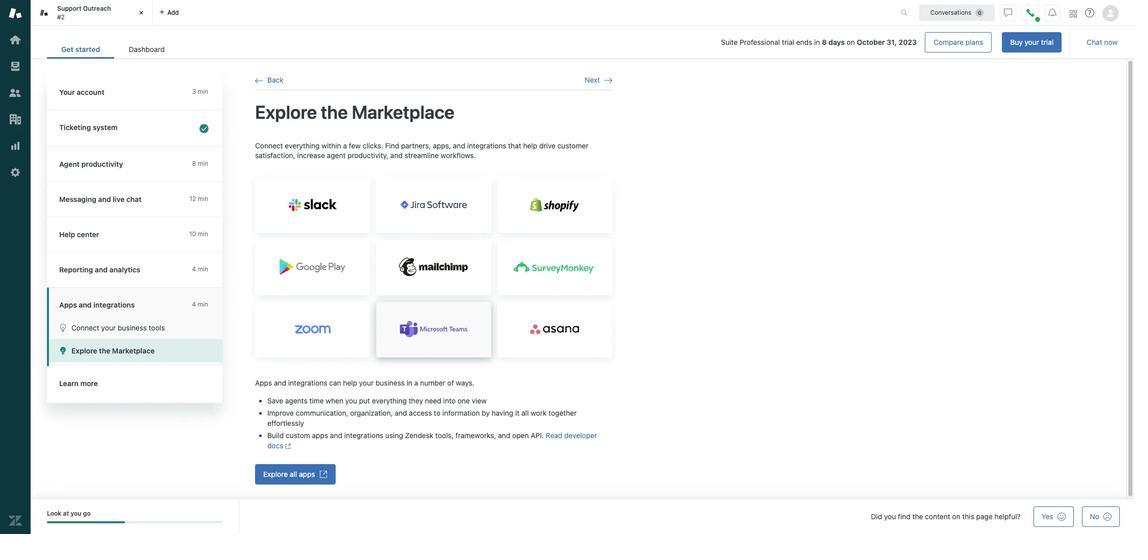 Task type: locate. For each thing, give the bounding box(es) containing it.
2 horizontal spatial your
[[1025, 38, 1039, 46]]

min for messaging and live chat
[[198, 195, 208, 203]]

they
[[409, 397, 423, 405]]

connect inside connect everything within a few clicks. find partners, apps, and integrations that help drive customer satisfaction, increase agent productivity, and streamline workflows.
[[255, 141, 283, 150]]

0 vertical spatial 4 min
[[192, 265, 208, 273]]

connect down apps and integrations
[[71, 323, 99, 332]]

open
[[512, 431, 529, 440]]

8 up 12 on the left of page
[[192, 160, 196, 167]]

all
[[521, 409, 529, 418], [290, 470, 297, 479]]

look
[[47, 510, 61, 517]]

0 vertical spatial explore the marketplace
[[255, 101, 455, 123]]

0 horizontal spatial your
[[101, 323, 116, 332]]

add button
[[153, 0, 185, 25]]

and down reporting
[[79, 301, 92, 309]]

learn more
[[59, 379, 98, 388]]

did
[[871, 512, 882, 521]]

3 min from the top
[[198, 195, 208, 203]]

help right 'that' at the top left of page
[[523, 141, 537, 150]]

you right at
[[71, 510, 81, 517]]

organizations image
[[9, 113, 22, 126]]

zendesk products image
[[1070, 10, 1077, 17]]

chat
[[126, 195, 142, 204]]

support outreach #2
[[57, 5, 111, 21]]

zendesk image
[[9, 514, 22, 528]]

31,
[[887, 38, 897, 46]]

1 vertical spatial 4 min
[[192, 301, 208, 308]]

3
[[192, 88, 196, 95]]

yes
[[1042, 512, 1053, 521]]

1 vertical spatial business
[[376, 378, 405, 387]]

1 vertical spatial everything
[[372, 397, 407, 405]]

1 horizontal spatial everything
[[372, 397, 407, 405]]

1 horizontal spatial 8
[[822, 38, 827, 46]]

the right find
[[912, 512, 923, 521]]

0 vertical spatial explore
[[255, 101, 317, 123]]

you left put
[[345, 397, 357, 405]]

4 min for analytics
[[192, 265, 208, 273]]

views image
[[9, 60, 22, 73]]

increase
[[297, 151, 325, 160]]

need
[[425, 397, 441, 405]]

all down (opens in a new tab) icon
[[290, 470, 297, 479]]

help
[[523, 141, 537, 150], [343, 378, 357, 387]]

the down connect your business tools
[[99, 346, 110, 355]]

the
[[321, 101, 348, 123], [99, 346, 110, 355], [912, 512, 923, 521]]

tab containing support outreach
[[31, 0, 153, 26]]

business up the explore the marketplace button
[[118, 323, 147, 332]]

footer containing did you find the content on this page helpful?
[[31, 499, 1134, 534]]

everything inside save agents time when you put everything they need into one view improve communication, organization, and access to information by having it all work together effortlessly
[[372, 397, 407, 405]]

improve
[[267, 409, 294, 418]]

the inside content-title region
[[321, 101, 348, 123]]

a left few
[[343, 141, 347, 150]]

suite
[[721, 38, 738, 46]]

in right ends
[[814, 38, 820, 46]]

the up within
[[321, 101, 348, 123]]

region containing connect everything within a few clicks. find partners, apps, and integrations that help drive customer satisfaction, increase agent productivity, and streamline workflows.
[[255, 141, 612, 485]]

explore the marketplace button
[[49, 339, 222, 362]]

1 vertical spatial apps
[[255, 378, 272, 387]]

0 horizontal spatial everything
[[285, 141, 320, 150]]

region
[[255, 141, 612, 485]]

0 horizontal spatial all
[[290, 470, 297, 479]]

into
[[443, 397, 456, 405]]

live
[[113, 195, 125, 204]]

6 min from the top
[[198, 301, 208, 308]]

2 trial from the left
[[1041, 38, 1054, 46]]

explore up more
[[71, 346, 97, 355]]

agents
[[285, 397, 307, 405]]

connect up satisfaction,
[[255, 141, 283, 150]]

0 horizontal spatial a
[[343, 141, 347, 150]]

customer
[[558, 141, 589, 150]]

min for apps and integrations
[[198, 301, 208, 308]]

0 horizontal spatial apps
[[59, 301, 77, 309]]

1 horizontal spatial marketplace
[[352, 101, 455, 123]]

on inside footer
[[952, 512, 960, 521]]

apps for apps and integrations can help your business in a number of ways.
[[255, 378, 272, 387]]

1 vertical spatial all
[[290, 470, 297, 479]]

1 horizontal spatial apps
[[255, 378, 272, 387]]

1 vertical spatial marketplace
[[112, 346, 155, 355]]

that
[[508, 141, 521, 150]]

5 min from the top
[[198, 265, 208, 273]]

connect for connect everything within a few clicks. find partners, apps, and integrations that help drive customer satisfaction, increase agent productivity, and streamline workflows.
[[255, 141, 283, 150]]

zendesk support image
[[9, 7, 22, 20]]

apps
[[59, 301, 77, 309], [255, 378, 272, 387]]

explore
[[255, 101, 317, 123], [71, 346, 97, 355], [263, 470, 288, 479]]

conversations button
[[919, 4, 995, 21]]

tabs tab list
[[31, 0, 890, 26]]

integrations down organization,
[[344, 431, 383, 440]]

explore the marketplace inside button
[[71, 346, 155, 355]]

tab list
[[47, 40, 179, 59]]

organization,
[[350, 409, 393, 418]]

0 horizontal spatial in
[[407, 378, 412, 387]]

0 vertical spatial 4
[[192, 265, 196, 273]]

custom
[[286, 431, 310, 440]]

conversations
[[930, 8, 972, 16]]

0 vertical spatial connect
[[255, 141, 283, 150]]

1 vertical spatial in
[[407, 378, 412, 387]]

trial down "notifications" image
[[1041, 38, 1054, 46]]

0 vertical spatial a
[[343, 141, 347, 150]]

0 vertical spatial apps
[[59, 301, 77, 309]]

3 min
[[192, 88, 208, 95]]

1 horizontal spatial trial
[[1041, 38, 1054, 46]]

2 min from the top
[[198, 160, 208, 167]]

apps inside heading
[[59, 301, 77, 309]]

1 horizontal spatial you
[[345, 397, 357, 405]]

apps inside button
[[299, 470, 315, 479]]

a left number
[[414, 378, 418, 387]]

1 horizontal spatial connect
[[255, 141, 283, 150]]

put
[[359, 397, 370, 405]]

everything up organization,
[[372, 397, 407, 405]]

apps and integrations can help your business in a number of ways.
[[255, 378, 474, 387]]

1 vertical spatial help
[[343, 378, 357, 387]]

1 horizontal spatial in
[[814, 38, 820, 46]]

(opens in a new tab) image
[[283, 443, 291, 449]]

10 min
[[189, 230, 208, 238]]

4 min inside apps and integrations heading
[[192, 301, 208, 308]]

on right "days"
[[847, 38, 855, 46]]

0 horizontal spatial the
[[99, 346, 110, 355]]

1 vertical spatial apps
[[299, 470, 315, 479]]

2 vertical spatial explore
[[263, 470, 288, 479]]

marketplace up find on the top
[[352, 101, 455, 123]]

1 horizontal spatial help
[[523, 141, 537, 150]]

0 vertical spatial all
[[521, 409, 529, 418]]

2023
[[899, 38, 917, 46]]

8 left "days"
[[822, 38, 827, 46]]

content-title region
[[255, 101, 612, 124]]

in up they
[[407, 378, 412, 387]]

0 vertical spatial help
[[523, 141, 537, 150]]

your right buy on the right top of the page
[[1025, 38, 1039, 46]]

0 vertical spatial apps
[[312, 431, 328, 440]]

all right it
[[521, 409, 529, 418]]

and inside save agents time when you put everything they need into one view improve communication, organization, and access to information by having it all work together effortlessly
[[395, 409, 407, 418]]

and inside heading
[[79, 301, 92, 309]]

0 vertical spatial business
[[118, 323, 147, 332]]

1 horizontal spatial your
[[359, 378, 374, 387]]

you right did
[[884, 512, 896, 521]]

footer
[[31, 499, 1134, 534]]

explore the marketplace
[[255, 101, 455, 123], [71, 346, 155, 355]]

did you find the content on this page helpful?
[[871, 512, 1021, 521]]

0 horizontal spatial explore the marketplace
[[71, 346, 155, 355]]

access
[[409, 409, 432, 418]]

professional
[[740, 38, 780, 46]]

min for your account
[[198, 88, 208, 95]]

explore down docs
[[263, 470, 288, 479]]

everything up increase
[[285, 141, 320, 150]]

on left this at the bottom right of the page
[[952, 512, 960, 521]]

progress-bar progress bar
[[47, 522, 222, 524]]

you inside save agents time when you put everything they need into one view improve communication, organization, and access to information by having it all work together effortlessly
[[345, 397, 357, 405]]

on
[[847, 38, 855, 46], [952, 512, 960, 521]]

connect inside connect your business tools 'button'
[[71, 323, 99, 332]]

0 horizontal spatial connect
[[71, 323, 99, 332]]

help right 'can'
[[343, 378, 357, 387]]

your inside button
[[1025, 38, 1039, 46]]

connect your business tools
[[71, 323, 165, 332]]

0 horizontal spatial on
[[847, 38, 855, 46]]

apps down reporting
[[59, 301, 77, 309]]

2 4 from the top
[[192, 301, 196, 308]]

1 vertical spatial connect
[[71, 323, 99, 332]]

1 trial from the left
[[782, 38, 794, 46]]

12
[[189, 195, 196, 203]]

1 horizontal spatial the
[[321, 101, 348, 123]]

build custom apps and integrations using zendesk tools, frameworks, and open api.
[[267, 431, 546, 440]]

progress bar image
[[47, 522, 125, 524]]

min inside apps and integrations heading
[[198, 301, 208, 308]]

1 horizontal spatial explore the marketplace
[[255, 101, 455, 123]]

read
[[546, 431, 562, 440]]

1 vertical spatial 4
[[192, 301, 196, 308]]

all inside save agents time when you put everything they need into one view improve communication, organization, and access to information by having it all work together effortlessly
[[521, 409, 529, 418]]

trial left ends
[[782, 38, 794, 46]]

next button
[[585, 76, 612, 85]]

tab list containing get started
[[47, 40, 179, 59]]

help
[[59, 230, 75, 239]]

apps for all
[[299, 470, 315, 479]]

business inside 'button'
[[118, 323, 147, 332]]

your inside 'button'
[[101, 323, 116, 332]]

trial
[[782, 38, 794, 46], [1041, 38, 1054, 46]]

effortlessly
[[267, 419, 304, 428]]

and
[[453, 141, 465, 150], [390, 151, 403, 160], [98, 195, 111, 204], [95, 265, 108, 274], [79, 301, 92, 309], [274, 378, 286, 387], [395, 409, 407, 418], [330, 431, 342, 440], [498, 431, 510, 440]]

apps for custom
[[312, 431, 328, 440]]

apps
[[312, 431, 328, 440], [299, 470, 315, 479]]

0 horizontal spatial marketplace
[[112, 346, 155, 355]]

1 horizontal spatial a
[[414, 378, 418, 387]]

0 horizontal spatial help
[[343, 378, 357, 387]]

min
[[198, 88, 208, 95], [198, 160, 208, 167], [198, 195, 208, 203], [198, 230, 208, 238], [198, 265, 208, 273], [198, 301, 208, 308]]

streamline
[[405, 151, 439, 160]]

1 horizontal spatial on
[[952, 512, 960, 521]]

0 vertical spatial the
[[321, 101, 348, 123]]

everything inside connect everything within a few clicks. find partners, apps, and integrations that help drive customer satisfaction, increase agent productivity, and streamline workflows.
[[285, 141, 320, 150]]

apps down custom
[[299, 470, 315, 479]]

marketplace down connect your business tools 'button'
[[112, 346, 155, 355]]

on inside section
[[847, 38, 855, 46]]

marketplace inside content-title region
[[352, 101, 455, 123]]

reporting
[[59, 265, 93, 274]]

and left access
[[395, 409, 407, 418]]

0 vertical spatial everything
[[285, 141, 320, 150]]

integrations up connect your business tools
[[93, 301, 135, 309]]

marketplace
[[352, 101, 455, 123], [112, 346, 155, 355]]

business up organization,
[[376, 378, 405, 387]]

explore down back
[[255, 101, 317, 123]]

button displays agent's chat status as invisible. image
[[1004, 8, 1012, 17]]

you
[[345, 397, 357, 405], [71, 510, 81, 517], [884, 512, 896, 521]]

2 horizontal spatial the
[[912, 512, 923, 521]]

explore the marketplace down connect your business tools
[[71, 346, 155, 355]]

trial for professional
[[782, 38, 794, 46]]

0 vertical spatial in
[[814, 38, 820, 46]]

4 min from the top
[[198, 230, 208, 238]]

apps right custom
[[312, 431, 328, 440]]

your
[[59, 88, 75, 96]]

0 vertical spatial marketplace
[[352, 101, 455, 123]]

apps up save
[[255, 378, 272, 387]]

your down apps and integrations
[[101, 323, 116, 332]]

4 inside apps and integrations heading
[[192, 301, 196, 308]]

1 min from the top
[[198, 88, 208, 95]]

save
[[267, 397, 283, 405]]

1 vertical spatial your
[[101, 323, 116, 332]]

0 vertical spatial your
[[1025, 38, 1039, 46]]

1 horizontal spatial all
[[521, 409, 529, 418]]

trial inside button
[[1041, 38, 1054, 46]]

0 horizontal spatial business
[[118, 323, 147, 332]]

information
[[442, 409, 480, 418]]

1 4 min from the top
[[192, 265, 208, 273]]

1 vertical spatial the
[[99, 346, 110, 355]]

plans
[[966, 38, 983, 46]]

reporting and analytics
[[59, 265, 140, 274]]

connect
[[255, 141, 283, 150], [71, 323, 99, 332]]

integrations left 'that' at the top left of page
[[467, 141, 506, 150]]

8 min
[[192, 160, 208, 167]]

by
[[482, 409, 490, 418]]

to
[[434, 409, 441, 418]]

0 horizontal spatial trial
[[782, 38, 794, 46]]

12 min
[[189, 195, 208, 203]]

0 vertical spatial on
[[847, 38, 855, 46]]

tab
[[31, 0, 153, 26]]

1 4 from the top
[[192, 265, 196, 273]]

section
[[187, 32, 1062, 53]]

explore the marketplace up few
[[255, 101, 455, 123]]

save agents time when you put everything they need into one view improve communication, organization, and access to information by having it all work together effortlessly
[[267, 397, 577, 428]]

1 vertical spatial on
[[952, 512, 960, 521]]

apps for apps and integrations
[[59, 301, 77, 309]]

0 horizontal spatial 8
[[192, 160, 196, 167]]

your up put
[[359, 378, 374, 387]]

1 vertical spatial explore the marketplace
[[71, 346, 155, 355]]

2 4 min from the top
[[192, 301, 208, 308]]



Task type: vqa. For each thing, say whether or not it's contained in the screenshot.
look at you go
yes



Task type: describe. For each thing, give the bounding box(es) containing it.
and up save
[[274, 378, 286, 387]]

next
[[585, 76, 600, 84]]

connect for connect your business tools
[[71, 323, 99, 332]]

messaging
[[59, 195, 96, 204]]

outreach
[[83, 5, 111, 12]]

tools,
[[435, 431, 454, 440]]

marketplace inside button
[[112, 346, 155, 355]]

your for connect
[[101, 323, 116, 332]]

ends
[[796, 38, 812, 46]]

explore inside content-title region
[[255, 101, 317, 123]]

your for buy
[[1025, 38, 1039, 46]]

min for reporting and analytics
[[198, 265, 208, 273]]

time
[[309, 397, 324, 405]]

few
[[349, 141, 361, 150]]

get started
[[61, 45, 100, 54]]

helpful?
[[995, 512, 1021, 521]]

this
[[962, 512, 974, 521]]

having
[[492, 409, 513, 418]]

integrations inside connect everything within a few clicks. find partners, apps, and integrations that help drive customer satisfaction, increase agent productivity, and streamline workflows.
[[467, 141, 506, 150]]

no
[[1090, 512, 1099, 521]]

chat now button
[[1079, 32, 1126, 53]]

number
[[420, 378, 445, 387]]

add
[[167, 8, 179, 16]]

work
[[531, 409, 547, 418]]

2 horizontal spatial you
[[884, 512, 896, 521]]

it
[[515, 409, 520, 418]]

within
[[322, 141, 341, 150]]

productivity,
[[348, 151, 388, 160]]

read developer docs
[[267, 431, 597, 450]]

and up 'workflows.'
[[453, 141, 465, 150]]

developer
[[564, 431, 597, 440]]

compare plans
[[934, 38, 983, 46]]

october
[[857, 38, 885, 46]]

and left the open on the left of page
[[498, 431, 510, 440]]

a inside connect everything within a few clicks. find partners, apps, and integrations that help drive customer satisfaction, increase agent productivity, and streamline workflows.
[[343, 141, 347, 150]]

page
[[976, 512, 993, 521]]

zendesk
[[405, 431, 433, 440]]

reporting image
[[9, 139, 22, 153]]

2 vertical spatial the
[[912, 512, 923, 521]]

explore all apps button
[[255, 464, 335, 485]]

api.
[[531, 431, 544, 440]]

back
[[267, 76, 284, 84]]

apps,
[[433, 141, 451, 150]]

1 vertical spatial 8
[[192, 160, 196, 167]]

and down find on the top
[[390, 151, 403, 160]]

explore inside region
[[263, 470, 288, 479]]

trial for your
[[1041, 38, 1054, 46]]

satisfaction,
[[255, 151, 295, 160]]

apps and integrations
[[59, 301, 135, 309]]

drive
[[539, 141, 556, 150]]

1 vertical spatial a
[[414, 378, 418, 387]]

and left live
[[98, 195, 111, 204]]

and down communication,
[[330, 431, 342, 440]]

2 vertical spatial your
[[359, 378, 374, 387]]

integrations up time
[[288, 378, 327, 387]]

the inside button
[[99, 346, 110, 355]]

can
[[329, 378, 341, 387]]

go
[[83, 510, 91, 517]]

notifications image
[[1048, 8, 1057, 17]]

4 min for integrations
[[192, 301, 208, 308]]

ticketing system button
[[47, 110, 220, 146]]

0 vertical spatial 8
[[822, 38, 827, 46]]

1 horizontal spatial business
[[376, 378, 405, 387]]

productivity
[[81, 160, 123, 168]]

compare plans button
[[925, 32, 992, 53]]

center
[[77, 230, 99, 239]]

and left analytics
[[95, 265, 108, 274]]

connect everything within a few clicks. find partners, apps, and integrations that help drive customer satisfaction, increase agent productivity, and streamline workflows.
[[255, 141, 589, 160]]

October 31, 2023 text field
[[857, 38, 917, 46]]

yes button
[[1034, 507, 1074, 527]]

using
[[385, 431, 403, 440]]

in inside region
[[407, 378, 412, 387]]

of
[[447, 378, 454, 387]]

apps and integrations heading
[[47, 288, 222, 316]]

back button
[[255, 76, 284, 85]]

1 vertical spatial explore
[[71, 346, 97, 355]]

get started image
[[9, 33, 22, 46]]

get help image
[[1085, 8, 1094, 17]]

at
[[63, 510, 69, 517]]

4 for reporting and analytics
[[192, 265, 196, 273]]

content
[[925, 512, 950, 521]]

docs
[[267, 441, 283, 450]]

integrations inside heading
[[93, 301, 135, 309]]

dashboard
[[129, 45, 165, 54]]

read developer docs link
[[267, 431, 597, 450]]

support
[[57, 5, 81, 12]]

communication,
[[296, 409, 348, 418]]

learn more button
[[47, 366, 220, 401]]

in inside section
[[814, 38, 820, 46]]

section containing suite professional trial ends in
[[187, 32, 1062, 53]]

look at you go
[[47, 510, 91, 517]]

min for help center
[[198, 230, 208, 238]]

find
[[898, 512, 911, 521]]

days
[[829, 38, 845, 46]]

together
[[549, 409, 577, 418]]

customers image
[[9, 86, 22, 99]]

dashboard tab
[[114, 40, 179, 59]]

clicks.
[[363, 141, 383, 150]]

agent
[[327, 151, 346, 160]]

started
[[75, 45, 100, 54]]

all inside button
[[290, 470, 297, 479]]

admin image
[[9, 166, 22, 179]]

compare
[[934, 38, 964, 46]]

agent
[[59, 160, 80, 168]]

explore all apps
[[263, 470, 315, 479]]

one
[[458, 397, 470, 405]]

partners,
[[401, 141, 431, 150]]

#2
[[57, 13, 65, 21]]

ways.
[[456, 378, 474, 387]]

main element
[[0, 0, 31, 534]]

frameworks,
[[456, 431, 496, 440]]

help center
[[59, 230, 99, 239]]

more
[[80, 379, 98, 388]]

min for agent productivity
[[198, 160, 208, 167]]

workflows.
[[441, 151, 476, 160]]

now
[[1104, 38, 1118, 46]]

system
[[93, 123, 118, 132]]

close image
[[136, 8, 146, 18]]

view
[[472, 397, 487, 405]]

4 for apps and integrations
[[192, 301, 196, 308]]

0 horizontal spatial you
[[71, 510, 81, 517]]

help inside connect everything within a few clicks. find partners, apps, and integrations that help drive customer satisfaction, increase agent productivity, and streamline workflows.
[[523, 141, 537, 150]]

buy your trial button
[[1002, 32, 1062, 53]]

buy
[[1010, 38, 1023, 46]]

your account
[[59, 88, 104, 96]]

explore the marketplace inside content-title region
[[255, 101, 455, 123]]



